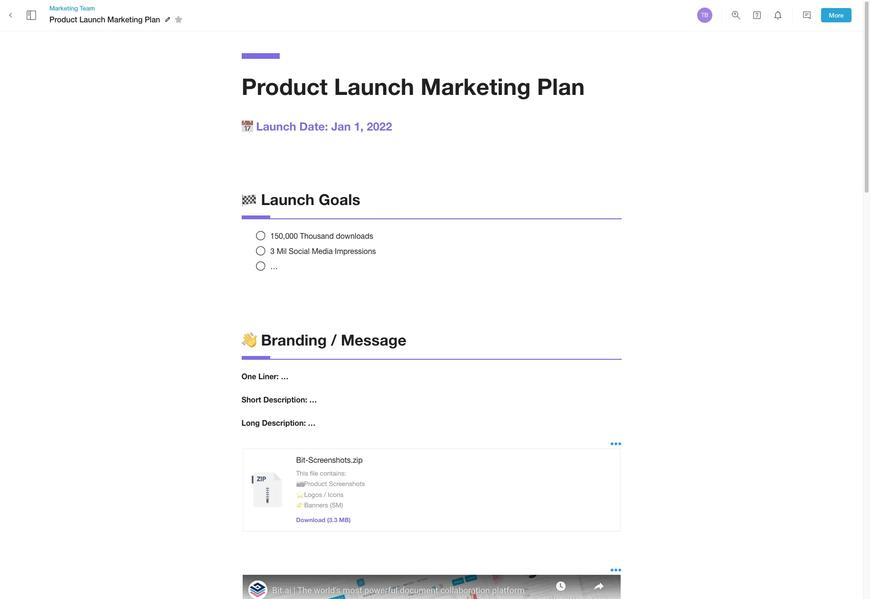 Task type: locate. For each thing, give the bounding box(es) containing it.
1 horizontal spatial marketing
[[107, 15, 143, 24]]

… up long description: …
[[309, 395, 317, 404]]

tb
[[702, 12, 709, 19]]

… up bit-
[[308, 419, 316, 428]]

… right liner:
[[281, 372, 289, 381]]

launch down team
[[79, 15, 105, 24]]

2022
[[367, 120, 392, 133]]

1 vertical spatial plan
[[537, 73, 585, 100]]

message
[[341, 331, 407, 349]]

1 horizontal spatial product launch marketing plan
[[242, 73, 585, 100]]

launch up 150,000
[[261, 190, 315, 208]]

0 horizontal spatial product
[[49, 15, 77, 24]]

1 vertical spatial /
[[324, 491, 326, 499]]

download (3.3 mb) link
[[296, 517, 351, 524]]

screenshots.zip
[[309, 456, 363, 465]]

(3.3
[[327, 517, 337, 524]]

more
[[829, 11, 844, 19]]

(sm)
[[330, 502, 343, 509]]

jan
[[331, 120, 351, 133]]

1,
[[354, 120, 364, 133]]

150,000
[[271, 232, 298, 240]]

thousand
[[300, 232, 334, 240]]

description: up long description: …
[[263, 395, 307, 404]]

description: for long
[[262, 419, 306, 428]]

mb)
[[339, 517, 351, 524]]

0 vertical spatial plan
[[145, 15, 160, 24]]

long description: …
[[242, 419, 316, 428]]

/ left message
[[331, 331, 337, 349]]

0 horizontal spatial /
[[324, 491, 326, 499]]

0 horizontal spatial product launch marketing plan
[[49, 15, 160, 24]]

👉banners
[[296, 502, 328, 509]]

0 vertical spatial product launch marketing plan
[[49, 15, 160, 24]]

liner:
[[259, 372, 279, 381]]

screenshots
[[329, 480, 365, 488]]

📅 launch date: jan 1, 2022
[[242, 120, 392, 133]]

1 horizontal spatial product
[[242, 73, 328, 100]]

⭐️logos
[[296, 491, 322, 499]]

… down the 3
[[271, 262, 278, 271]]

download (3.3 mb)
[[296, 517, 351, 524]]

0 vertical spatial description:
[[263, 395, 307, 404]]

this file contains: 📷product screenshots ⭐️logos / icons 👉banners (sm)
[[296, 470, 365, 509]]

/
[[331, 331, 337, 349], [324, 491, 326, 499]]

downloads
[[336, 232, 373, 240]]

description:
[[263, 395, 307, 404], [262, 419, 306, 428]]

3 mil social media impressions
[[271, 247, 376, 256]]

/ left the icons
[[324, 491, 326, 499]]

file
[[310, 470, 318, 477]]

0 horizontal spatial plan
[[145, 15, 160, 24]]

3
[[271, 247, 275, 256]]

0 vertical spatial /
[[331, 331, 337, 349]]

favorite image
[[173, 14, 184, 25]]

📅
[[242, 120, 253, 133]]

description: down "short description: …"
[[262, 419, 306, 428]]

product launch marketing plan
[[49, 15, 160, 24], [242, 73, 585, 100]]

1 vertical spatial description:
[[262, 419, 306, 428]]

marketing
[[49, 4, 78, 12], [107, 15, 143, 24], [421, 73, 531, 100]]

plan
[[145, 15, 160, 24], [537, 73, 585, 100]]

2 vertical spatial marketing
[[421, 73, 531, 100]]

launch
[[79, 15, 105, 24], [334, 73, 414, 100], [256, 120, 296, 133], [261, 190, 315, 208]]

product
[[49, 15, 77, 24], [242, 73, 328, 100]]

…
[[271, 262, 278, 271], [281, 372, 289, 381], [309, 395, 317, 404], [308, 419, 316, 428]]

impressions
[[335, 247, 376, 256]]

0 vertical spatial marketing
[[49, 4, 78, 12]]

marketing team link
[[49, 4, 186, 12]]

marketing team
[[49, 4, 95, 12]]

bit-
[[296, 456, 309, 465]]



Task type: describe. For each thing, give the bounding box(es) containing it.
launch up 2022
[[334, 73, 414, 100]]

0 vertical spatial product
[[49, 15, 77, 24]]

branding
[[261, 331, 327, 349]]

short description: …
[[242, 395, 317, 404]]

/ inside this file contains: 📷product screenshots ⭐️logos / icons 👉banners (sm)
[[324, 491, 326, 499]]

long
[[242, 419, 260, 428]]

one liner: …
[[242, 372, 289, 381]]

… for one liner: …
[[281, 372, 289, 381]]

icons
[[328, 491, 344, 499]]

1 vertical spatial product launch marketing plan
[[242, 73, 585, 100]]

launch right 📅
[[256, 120, 296, 133]]

social
[[289, 247, 310, 256]]

mil
[[277, 247, 287, 256]]

tb button
[[696, 6, 714, 24]]

goals
[[319, 190, 360, 208]]

team
[[80, 4, 95, 12]]

short
[[242, 395, 261, 404]]

📷product
[[296, 480, 327, 488]]

1 horizontal spatial plan
[[537, 73, 585, 100]]

description: for short
[[263, 395, 307, 404]]

… for long description: …
[[308, 419, 316, 428]]

1 vertical spatial product
[[242, 73, 328, 100]]

download
[[296, 517, 326, 524]]

0 horizontal spatial marketing
[[49, 4, 78, 12]]

more button
[[822, 8, 852, 23]]

150,000 thousand downloads
[[271, 232, 373, 240]]

2 horizontal spatial marketing
[[421, 73, 531, 100]]

bit-screenshots.zip
[[296, 456, 363, 465]]

this
[[296, 470, 308, 477]]

🏁 launch goals
[[242, 190, 360, 208]]

one
[[242, 372, 256, 381]]

1 horizontal spatial /
[[331, 331, 337, 349]]

contains:
[[320, 470, 346, 477]]

media
[[312, 247, 333, 256]]

👋
[[242, 331, 257, 349]]

… for short description: …
[[309, 395, 317, 404]]

🏁
[[242, 190, 257, 208]]

👋 branding / message
[[242, 331, 407, 349]]

1 vertical spatial marketing
[[107, 15, 143, 24]]

date:
[[300, 120, 328, 133]]



Task type: vqa. For each thing, say whether or not it's contained in the screenshot.
Workspace Name text field
no



